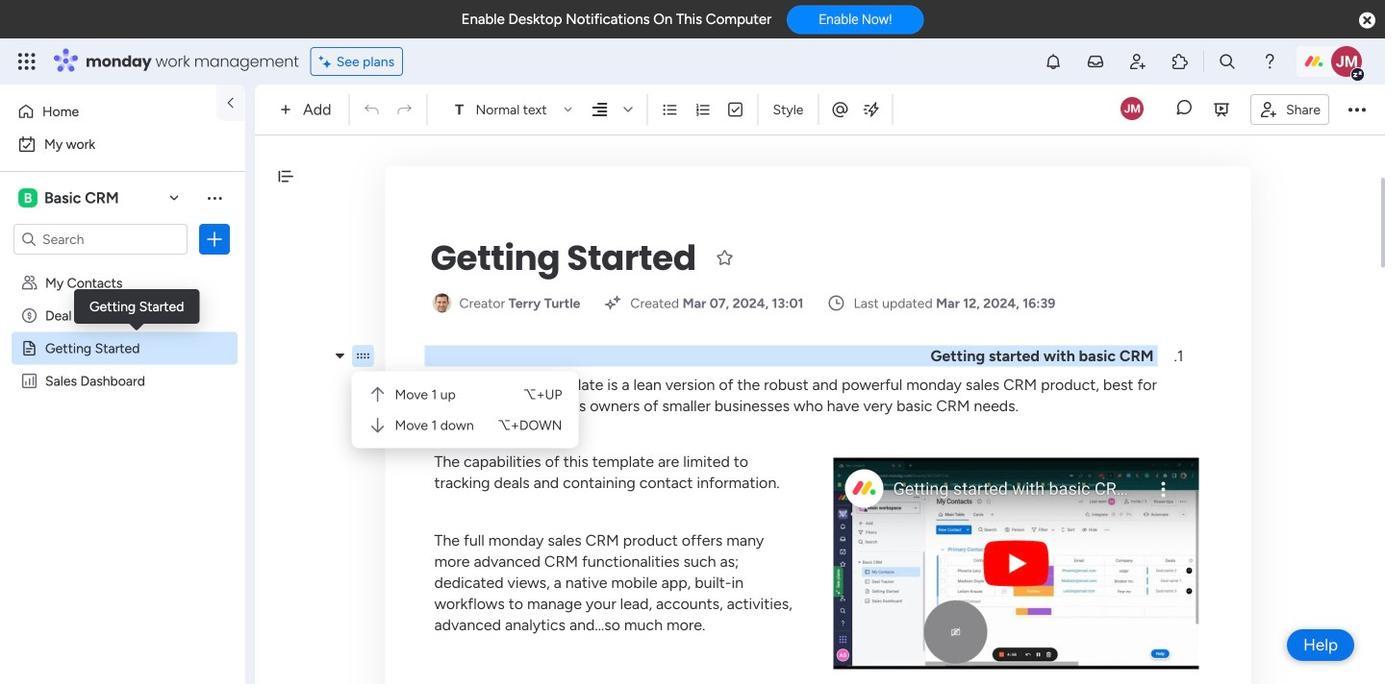 Task type: locate. For each thing, give the bounding box(es) containing it.
menu item down 'move 1 up' image
[[359, 410, 571, 441]]

numbered list image
[[694, 101, 711, 118]]

options image
[[205, 230, 224, 249]]

list box
[[0, 263, 245, 657]]

help image
[[1260, 52, 1279, 71]]

monday marketplace image
[[1171, 52, 1190, 71]]

move 1 up image
[[368, 385, 387, 404]]

menu image
[[356, 350, 370, 363]]

menu item
[[359, 379, 571, 410], [359, 410, 571, 441]]

0 vertical spatial option
[[12, 96, 205, 127]]

see plans image
[[319, 51, 336, 72]]

invite members image
[[1128, 52, 1148, 71]]

None field
[[426, 233, 701, 283]]

option
[[12, 96, 205, 127], [12, 129, 234, 160], [0, 266, 245, 270]]

board activity image
[[1121, 97, 1144, 120]]

move 1 down image
[[368, 416, 387, 435]]

1 vertical spatial option
[[12, 129, 234, 160]]

jeremy miller image
[[1331, 46, 1362, 77]]

update feed image
[[1086, 52, 1105, 71]]

menu item up move 1 down image
[[359, 379, 571, 410]]

2 vertical spatial option
[[0, 266, 245, 270]]

workspace image
[[18, 188, 38, 209]]



Task type: describe. For each thing, give the bounding box(es) containing it.
Search in workspace field
[[40, 228, 161, 251]]

workspace selection element
[[18, 187, 122, 210]]

notifications image
[[1044, 52, 1063, 71]]

v2 ellipsis image
[[1349, 97, 1366, 122]]

mention image
[[831, 100, 850, 119]]

bulleted list image
[[661, 101, 679, 118]]

add to favorites image
[[715, 248, 735, 267]]

add items menu menu
[[359, 379, 571, 441]]

public board image
[[20, 340, 38, 358]]

select product image
[[17, 52, 37, 71]]

checklist image
[[727, 101, 744, 118]]

dapulse close image
[[1359, 11, 1375, 31]]

workspace options image
[[205, 188, 224, 208]]

2 menu item from the top
[[359, 410, 571, 441]]

dynamic values image
[[861, 100, 881, 119]]

public dashboard image
[[20, 372, 38, 391]]

search everything image
[[1218, 52, 1237, 71]]

1 menu item from the top
[[359, 379, 571, 410]]



Task type: vqa. For each thing, say whether or not it's contained in the screenshot.
'Google' within the Google Sheets Integration By Appvibe
no



